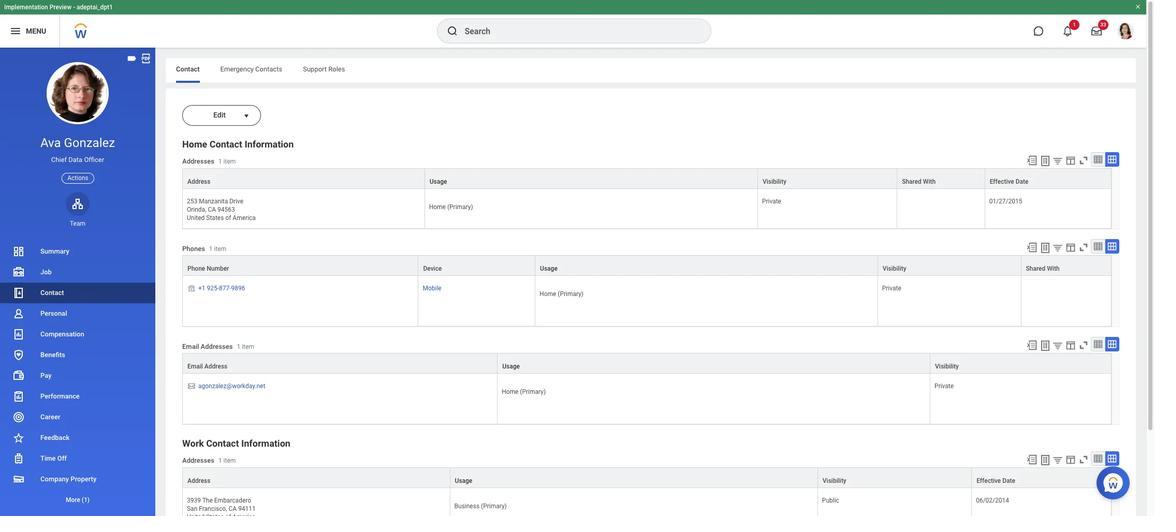 Task type: locate. For each thing, give the bounding box(es) containing it.
toolbar
[[1022, 152, 1120, 168], [1022, 239, 1120, 256], [1022, 337, 1120, 353], [1022, 452, 1120, 468]]

table image
[[1093, 241, 1104, 252], [1093, 339, 1104, 350]]

0 vertical spatial click to view/edit grid preferences image
[[1065, 155, 1077, 166]]

2 horizontal spatial private element
[[935, 381, 954, 390]]

phones 1 item
[[182, 245, 226, 253]]

fullscreen image
[[1078, 242, 1090, 253]]

1 vertical spatial address
[[204, 363, 228, 370]]

1 horizontal spatial with
[[1047, 265, 1060, 273]]

personal link
[[0, 303, 155, 324]]

address button for 3939 the embarcadero san francisco, ca 94111
[[183, 468, 450, 488]]

row containing 3939 the embarcadero
[[182, 488, 1112, 516]]

click to view/edit grid preferences image right select to filter grid data image
[[1065, 340, 1077, 351]]

1 vertical spatial expand table image
[[1107, 339, 1118, 350]]

1 vertical spatial table image
[[1093, 339, 1104, 350]]

1 address button from the top
[[183, 169, 425, 189]]

0 vertical spatial date
[[1016, 178, 1029, 185]]

0 horizontal spatial private
[[762, 198, 781, 205]]

2 vertical spatial private element
[[935, 381, 954, 390]]

table image for 1
[[1093, 241, 1104, 252]]

0 vertical spatial fullscreen image
[[1078, 155, 1090, 166]]

6 row from the top
[[182, 374, 1112, 425]]

address up 3939
[[187, 478, 211, 485]]

2 vertical spatial home (primary)
[[502, 389, 546, 396]]

1 down work contact information
[[218, 458, 222, 465]]

shared with for the top shared with popup button
[[902, 178, 936, 185]]

2 vertical spatial address
[[187, 478, 211, 485]]

home (primary)
[[429, 204, 473, 211], [540, 291, 584, 298], [502, 389, 546, 396]]

fullscreen image
[[1078, 155, 1090, 166], [1078, 340, 1090, 351], [1078, 454, 1090, 466]]

contact up the personal
[[40, 289, 64, 297]]

1 vertical spatial table image
[[1093, 454, 1104, 464]]

effective up "01/27/2015"
[[990, 178, 1014, 185]]

0 horizontal spatial shared with
[[902, 178, 936, 185]]

addresses up email address
[[201, 343, 233, 350]]

home (primary) for addresses
[[502, 389, 546, 396]]

company property image
[[12, 473, 25, 486]]

0 vertical spatial click to view/edit grid preferences image
[[1065, 242, 1077, 253]]

feedback image
[[12, 432, 25, 444]]

addresses 1 item
[[182, 158, 236, 165], [182, 457, 236, 465]]

francisco,
[[199, 506, 227, 513]]

item for public
[[224, 458, 236, 465]]

usage for usage popup button related to public element
[[455, 478, 472, 485]]

manzanita
[[199, 198, 228, 205]]

0 horizontal spatial with
[[923, 178, 936, 185]]

1 vertical spatial information
[[241, 438, 290, 449]]

company property link
[[0, 469, 155, 490]]

cell
[[898, 189, 985, 229], [1022, 276, 1112, 327]]

0 vertical spatial effective date
[[990, 178, 1029, 185]]

export to worksheets image
[[1039, 155, 1052, 167], [1039, 242, 1052, 254], [1039, 454, 1052, 467]]

1 vertical spatial addresses 1 item
[[182, 457, 236, 465]]

1 vertical spatial ca
[[229, 506, 237, 513]]

select to filter grid data image
[[1052, 155, 1064, 166], [1052, 243, 1064, 253], [1052, 455, 1064, 466]]

5 row from the top
[[182, 353, 1112, 374]]

effective date up the 06/02/2014
[[977, 478, 1016, 485]]

0 vertical spatial expand table image
[[1107, 241, 1118, 252]]

0 vertical spatial addresses
[[182, 158, 214, 165]]

contacts
[[255, 65, 282, 73]]

agonzalez@workday.net
[[198, 383, 265, 390]]

public element
[[822, 495, 839, 505]]

0 horizontal spatial ca
[[208, 206, 216, 213]]

click to view/edit grid preferences image for addresses
[[1065, 340, 1077, 351]]

2 vertical spatial expand table image
[[1107, 454, 1118, 464]]

private
[[762, 198, 781, 205], [882, 285, 902, 292], [935, 383, 954, 390]]

address inside popup button
[[204, 363, 228, 370]]

0 vertical spatial with
[[923, 178, 936, 185]]

2 vertical spatial export to excel image
[[1026, 454, 1038, 466]]

expand table image
[[1107, 154, 1118, 165]]

2 horizontal spatial private
[[935, 383, 954, 390]]

1 horizontal spatial cell
[[1022, 276, 1112, 327]]

addresses for 253 manzanita drive
[[182, 158, 214, 165]]

1 inside email addresses 1 item
[[237, 343, 240, 350]]

mail image
[[187, 382, 196, 391]]

1 vertical spatial shared with button
[[1022, 256, 1111, 276]]

private element for 1
[[762, 196, 781, 205]]

performance link
[[0, 386, 155, 407]]

contact left the emergency
[[176, 65, 200, 73]]

table image
[[1093, 154, 1104, 165], [1093, 454, 1104, 464]]

fullscreen image for with
[[1078, 155, 1090, 166]]

0 vertical spatial select to filter grid data image
[[1052, 155, 1064, 166]]

usage button for addresses private element
[[498, 354, 930, 374]]

email inside popup button
[[187, 363, 203, 370]]

more
[[66, 497, 80, 504]]

addresses
[[182, 158, 214, 165], [201, 343, 233, 350], [182, 457, 214, 465]]

addresses down work
[[182, 457, 214, 465]]

email up "mail" icon
[[187, 363, 203, 370]]

1 vertical spatial shared
[[1026, 265, 1046, 273]]

public
[[822, 497, 839, 505]]

more (1)
[[66, 497, 90, 504]]

toolbar for shared with
[[1022, 152, 1120, 168]]

export to worksheets image for with
[[1039, 242, 1052, 254]]

0 vertical spatial table image
[[1093, 154, 1104, 165]]

0 vertical spatial export to worksheets image
[[1039, 155, 1052, 167]]

row containing agonzalez@workday.net
[[182, 374, 1112, 425]]

1 vertical spatial home (primary)
[[540, 291, 584, 298]]

visibility button
[[758, 169, 897, 189], [878, 256, 1021, 276], [931, 354, 1111, 374], [818, 468, 972, 488]]

0 vertical spatial information
[[245, 139, 294, 150]]

support roles
[[303, 65, 345, 73]]

1 vertical spatial date
[[1003, 478, 1016, 485]]

1 right notifications large 'image'
[[1073, 22, 1076, 27]]

home (primary) element for 1
[[429, 201, 473, 211]]

export to worksheets image
[[1039, 340, 1052, 352]]

addresses up the 253
[[182, 158, 214, 165]]

shared with button
[[898, 169, 985, 189], [1022, 256, 1111, 276]]

925-
[[207, 285, 219, 292]]

0 vertical spatial home (primary) element
[[429, 201, 473, 211]]

address
[[187, 178, 211, 185], [204, 363, 228, 370], [187, 478, 211, 485]]

email addresses 1 item
[[182, 343, 254, 350]]

expand table image for email addresses
[[1107, 339, 1118, 350]]

email up email address
[[182, 343, 199, 350]]

addresses for 3939 the embarcadero
[[182, 457, 214, 465]]

(primary) for address "popup button" related to 3939 the embarcadero san francisco, ca 94111
[[481, 503, 507, 510]]

ca inside 3939 the embarcadero san francisco, ca 94111
[[229, 506, 237, 513]]

row containing email address
[[182, 353, 1112, 374]]

device
[[423, 265, 442, 273]]

1 addresses 1 item from the top
[[182, 158, 236, 165]]

notifications large image
[[1063, 26, 1073, 36]]

1 vertical spatial effective
[[977, 478, 1001, 485]]

email for address
[[187, 363, 203, 370]]

list
[[0, 241, 155, 511]]

effective date for bottommost effective date popup button
[[977, 478, 1016, 485]]

ca
[[208, 206, 216, 213], [229, 506, 237, 513]]

ca down manzanita at the left top of the page
[[208, 206, 216, 213]]

row
[[182, 168, 1112, 189], [182, 189, 1112, 229], [182, 256, 1112, 276], [182, 276, 1112, 327], [182, 353, 1112, 374], [182, 374, 1112, 425], [182, 468, 1112, 488], [182, 488, 1112, 516]]

home (primary) element
[[429, 201, 473, 211], [540, 289, 584, 298], [502, 386, 546, 396]]

1 vertical spatial click to view/edit grid preferences image
[[1065, 340, 1077, 351]]

0 vertical spatial cell
[[898, 189, 985, 229]]

1 table image from the top
[[1093, 241, 1104, 252]]

table image right fullscreen image
[[1093, 241, 1104, 252]]

device button
[[419, 256, 535, 276]]

actions
[[67, 174, 88, 182]]

benefits image
[[12, 349, 25, 361]]

ca down embarcadero
[[229, 506, 237, 513]]

0 vertical spatial effective date button
[[985, 169, 1111, 189]]

compensation
[[40, 330, 84, 338]]

tab list
[[166, 58, 1136, 83]]

home
[[182, 139, 207, 150], [429, 204, 446, 211], [540, 291, 556, 298], [502, 389, 519, 396]]

(primary) inside 'element'
[[481, 503, 507, 510]]

06/02/2014
[[976, 497, 1009, 505]]

contact
[[176, 65, 200, 73], [210, 139, 242, 150], [40, 289, 64, 297], [206, 438, 239, 449]]

1 horizontal spatial ca
[[229, 506, 237, 513]]

phone
[[187, 265, 205, 273]]

2 vertical spatial private
[[935, 383, 954, 390]]

view team image
[[71, 198, 84, 210]]

date
[[1016, 178, 1029, 185], [1003, 478, 1016, 485]]

0 vertical spatial ca
[[208, 206, 216, 213]]

effective date for the top effective date popup button
[[990, 178, 1029, 185]]

adeptai_dpt1
[[77, 4, 113, 11]]

1
[[1073, 22, 1076, 27], [218, 158, 222, 165], [209, 245, 213, 253], [237, 343, 240, 350], [218, 458, 222, 465]]

1 vertical spatial fullscreen image
[[1078, 340, 1090, 351]]

with for the rightmost shared with popup button
[[1047, 265, 1060, 273]]

expand table image for addresses
[[1107, 454, 1118, 464]]

(primary) for address "popup button" related to united states of america
[[447, 204, 473, 211]]

0 vertical spatial private
[[762, 198, 781, 205]]

business (primary) element
[[454, 501, 507, 510]]

1 vertical spatial addresses
[[201, 343, 233, 350]]

2 vertical spatial fullscreen image
[[1078, 454, 1090, 466]]

item inside phones 1 item
[[214, 245, 226, 253]]

1 vertical spatial private element
[[882, 283, 902, 292]]

with
[[923, 178, 936, 185], [1047, 265, 1060, 273]]

business (primary)
[[454, 503, 507, 510]]

0 vertical spatial address
[[187, 178, 211, 185]]

usage
[[430, 178, 447, 185], [540, 265, 558, 273], [502, 363, 520, 370], [455, 478, 472, 485]]

0 vertical spatial export to excel image
[[1026, 242, 1038, 253]]

company property
[[40, 475, 96, 483]]

effective date
[[990, 178, 1029, 185], [977, 478, 1016, 485]]

addresses 1 item down work
[[182, 457, 236, 465]]

Search Workday  search field
[[465, 20, 690, 42]]

address up the 253
[[187, 178, 211, 185]]

2 table image from the top
[[1093, 454, 1104, 464]]

0 vertical spatial shared with
[[902, 178, 936, 185]]

0 vertical spatial table image
[[1093, 241, 1104, 252]]

visibility for addresses private element usage popup button visibility popup button
[[935, 363, 959, 370]]

0 horizontal spatial shared
[[902, 178, 922, 185]]

item up agonzalez@workday.net link
[[242, 343, 254, 350]]

click to view/edit grid preferences image right export to excel icon
[[1065, 155, 1077, 166]]

home (primary) for 1
[[429, 204, 473, 211]]

1 vertical spatial home (primary) element
[[540, 289, 584, 298]]

0 horizontal spatial private element
[[762, 196, 781, 205]]

2 table image from the top
[[1093, 339, 1104, 350]]

item for home (primary)
[[214, 245, 226, 253]]

0 vertical spatial addresses 1 item
[[182, 158, 236, 165]]

1 right the phones
[[209, 245, 213, 253]]

date for bottommost effective date popup button
[[1003, 478, 1016, 485]]

3 row from the top
[[182, 256, 1112, 276]]

+1 925-877-9896 link
[[198, 283, 245, 292]]

0 vertical spatial email
[[182, 343, 199, 350]]

item down work contact information
[[224, 458, 236, 465]]

mobile link
[[423, 283, 442, 292]]

1 vertical spatial select to filter grid data image
[[1052, 243, 1064, 253]]

select to filter grid data image for shared with
[[1052, 243, 1064, 253]]

personal
[[40, 310, 67, 317]]

1 table image from the top
[[1093, 154, 1104, 165]]

2 row from the top
[[182, 189, 1112, 229]]

job link
[[0, 262, 155, 283]]

item inside email addresses 1 item
[[242, 343, 254, 350]]

edit button
[[182, 105, 240, 126]]

2 address button from the top
[[183, 468, 450, 488]]

effective date button
[[985, 169, 1111, 189], [972, 468, 1111, 488]]

date up the 06/02/2014
[[1003, 478, 1016, 485]]

8 row from the top
[[182, 488, 1112, 516]]

states
[[206, 215, 224, 222]]

1 horizontal spatial private
[[882, 285, 902, 292]]

more (1) button
[[0, 494, 155, 506]]

1 down home contact information
[[218, 158, 222, 165]]

addresses 1 item for 3939 the embarcadero
[[182, 457, 236, 465]]

menu banner
[[0, 0, 1147, 48]]

2 vertical spatial addresses
[[182, 457, 214, 465]]

addresses 1 item down home contact information
[[182, 158, 236, 165]]

phone image
[[187, 285, 196, 293]]

work contact information
[[182, 438, 290, 449]]

date down export to excel icon
[[1016, 178, 1029, 185]]

row containing 253 manzanita drive
[[182, 189, 1112, 229]]

1 for home (primary)
[[209, 245, 213, 253]]

1 vertical spatial with
[[1047, 265, 1060, 273]]

0 vertical spatial home (primary)
[[429, 204, 473, 211]]

1 inside phones 1 item
[[209, 245, 213, 253]]

item down home contact information
[[224, 158, 236, 165]]

drive
[[230, 198, 243, 205]]

2 addresses 1 item from the top
[[182, 457, 236, 465]]

actions button
[[62, 173, 94, 184]]

export to excel image for addresses
[[1026, 454, 1038, 466]]

career
[[40, 413, 60, 421]]

2 vertical spatial home (primary) element
[[502, 386, 546, 396]]

item
[[224, 158, 236, 165], [214, 245, 226, 253], [242, 343, 254, 350], [224, 458, 236, 465]]

0 vertical spatial shared
[[902, 178, 922, 185]]

career link
[[0, 407, 155, 428]]

address down email addresses 1 item
[[204, 363, 228, 370]]

home (primary) element for addresses
[[502, 386, 546, 396]]

1 vertical spatial click to view/edit grid preferences image
[[1065, 454, 1077, 466]]

1 row from the top
[[182, 168, 1112, 189]]

4 row from the top
[[182, 276, 1112, 327]]

click to view/edit grid preferences image
[[1065, 155, 1077, 166], [1065, 340, 1077, 351]]

visibility for visibility popup button for usage popup button associated with private element related to 1
[[763, 178, 787, 185]]

search image
[[446, 25, 459, 37]]

1 vertical spatial cell
[[1022, 276, 1112, 327]]

export to excel image
[[1026, 242, 1038, 253], [1026, 340, 1038, 351], [1026, 454, 1038, 466]]

1 vertical spatial export to excel image
[[1026, 340, 1038, 351]]

0 vertical spatial address button
[[183, 169, 425, 189]]

email
[[182, 343, 199, 350], [187, 363, 203, 370]]

agonzalez@workday.net link
[[198, 381, 265, 390]]

1 up agonzalez@workday.net link
[[237, 343, 240, 350]]

1 vertical spatial address button
[[183, 468, 450, 488]]

usage button for private element related to 1
[[425, 169, 758, 189]]

click to view/edit grid preferences image
[[1065, 242, 1077, 253], [1065, 454, 1077, 466]]

job image
[[12, 266, 25, 279]]

1 horizontal spatial shared
[[1026, 265, 1046, 273]]

(primary)
[[447, 204, 473, 211], [558, 291, 584, 298], [520, 389, 546, 396], [481, 503, 507, 510]]

usage for usage popup button associated with private element related to 1
[[430, 178, 447, 185]]

private for 1
[[762, 198, 781, 205]]

1 vertical spatial shared with
[[1026, 265, 1060, 273]]

table image right select to filter grid data image
[[1093, 339, 1104, 350]]

table image for effective date
[[1093, 454, 1104, 464]]

1 vertical spatial email
[[187, 363, 203, 370]]

contact down the "edit"
[[210, 139, 242, 150]]

row containing +1 925-877-9896
[[182, 276, 1112, 327]]

1 horizontal spatial shared with
[[1026, 265, 1060, 273]]

0 horizontal spatial shared with button
[[898, 169, 985, 189]]

private element
[[762, 196, 781, 205], [882, 283, 902, 292], [935, 381, 954, 390]]

implementation
[[4, 4, 48, 11]]

shared
[[902, 178, 922, 185], [1026, 265, 1046, 273]]

+1 925-877-9896
[[198, 285, 245, 292]]

phone number button
[[183, 256, 418, 276]]

effective date up "01/27/2015"
[[990, 178, 1029, 185]]

table image for shared with
[[1093, 154, 1104, 165]]

list containing summary
[[0, 241, 155, 511]]

profile logan mcneil image
[[1118, 23, 1134, 41]]

item up number
[[214, 245, 226, 253]]

877-
[[219, 285, 231, 292]]

0 vertical spatial private element
[[762, 196, 781, 205]]

effective up the 06/02/2014
[[977, 478, 1001, 485]]

contact image
[[12, 287, 25, 299]]

embarcadero
[[214, 497, 251, 505]]

expand table image
[[1107, 241, 1118, 252], [1107, 339, 1118, 350], [1107, 454, 1118, 464]]

america
[[233, 215, 256, 222]]

1 vertical spatial export to worksheets image
[[1039, 242, 1052, 254]]

1 vertical spatial effective date
[[977, 478, 1016, 485]]



Task type: describe. For each thing, give the bounding box(es) containing it.
fullscreen image for date
[[1078, 454, 1090, 466]]

more (1) button
[[0, 490, 155, 511]]

summary link
[[0, 241, 155, 262]]

1 vertical spatial effective date button
[[972, 468, 1111, 488]]

orinda,
[[187, 206, 206, 213]]

united
[[187, 215, 205, 222]]

9896
[[231, 285, 245, 292]]

team
[[70, 220, 85, 227]]

3939 the embarcadero san francisco, ca 94111
[[187, 497, 256, 513]]

with for the top shared with popup button
[[923, 178, 936, 185]]

1 for public
[[218, 458, 222, 465]]

7 row from the top
[[182, 468, 1112, 488]]

benefits link
[[0, 345, 155, 366]]

property
[[71, 475, 96, 483]]

address for 253 manzanita drive
[[187, 178, 211, 185]]

mobile
[[423, 285, 442, 292]]

253 manzanita drive orinda, ca 94563 united states of america
[[187, 198, 256, 222]]

1 horizontal spatial shared with button
[[1022, 256, 1111, 276]]

compensation image
[[12, 328, 25, 341]]

tab list containing contact
[[166, 58, 1136, 83]]

1 vertical spatial private
[[882, 285, 902, 292]]

click to view/edit grid preferences image for 1
[[1065, 155, 1077, 166]]

emergency contacts
[[220, 65, 282, 73]]

ca inside 253 manzanita drive orinda, ca 94563 united states of america
[[208, 206, 216, 213]]

team ava gonzalez element
[[66, 219, 90, 228]]

shared for the rightmost shared with popup button
[[1026, 265, 1046, 273]]

addresses 1 item for 253 manzanita drive
[[182, 158, 236, 165]]

0 vertical spatial effective
[[990, 178, 1014, 185]]

export to excel image for email addresses
[[1026, 340, 1038, 351]]

work
[[182, 438, 204, 449]]

2 vertical spatial select to filter grid data image
[[1052, 455, 1064, 466]]

1 inside "button"
[[1073, 22, 1076, 27]]

edit
[[213, 111, 226, 119]]

+1
[[198, 285, 205, 292]]

item for private
[[224, 158, 236, 165]]

information for home contact information
[[245, 139, 294, 150]]

support
[[303, 65, 327, 73]]

team link
[[66, 192, 90, 228]]

time
[[40, 455, 56, 462]]

menu
[[26, 27, 46, 35]]

private element for addresses
[[935, 381, 954, 390]]

ava
[[40, 136, 61, 150]]

pay image
[[12, 370, 25, 382]]

visibility button for usage popup button associated with private element related to 1
[[758, 169, 897, 189]]

email address button
[[183, 354, 497, 374]]

select to filter grid data image for effective date
[[1052, 155, 1064, 166]]

phones
[[182, 245, 205, 253]]

caret down image
[[240, 112, 253, 120]]

253
[[187, 198, 197, 205]]

company
[[40, 475, 69, 483]]

shared with for the rightmost shared with popup button
[[1026, 265, 1060, 273]]

click to view/edit grid preferences image for addresses
[[1065, 454, 1077, 466]]

implementation preview -   adeptai_dpt1
[[4, 4, 113, 11]]

close environment banner image
[[1135, 4, 1141, 10]]

visibility button for addresses private element usage popup button
[[931, 354, 1111, 374]]

time off image
[[12, 453, 25, 465]]

feedback
[[40, 434, 70, 442]]

pay
[[40, 372, 52, 380]]

export to excel image
[[1026, 155, 1038, 166]]

emergency
[[220, 65, 254, 73]]

33 button
[[1085, 20, 1109, 42]]

visibility button for usage popup button related to public element
[[818, 468, 972, 488]]

the
[[202, 497, 213, 505]]

1 for private
[[218, 158, 222, 165]]

click to view/edit grid preferences image for phones
[[1065, 242, 1077, 253]]

0 horizontal spatial cell
[[898, 189, 985, 229]]

address for 3939 the embarcadero
[[187, 478, 211, 485]]

visibility for usage popup button related to public element visibility popup button
[[823, 478, 847, 485]]

inbox large image
[[1092, 26, 1102, 36]]

pay link
[[0, 366, 155, 386]]

san
[[187, 506, 197, 513]]

view printable version (pdf) image
[[140, 53, 152, 64]]

of
[[225, 215, 231, 222]]

table image for addresses
[[1093, 339, 1104, 350]]

email for addresses
[[182, 343, 199, 350]]

ava gonzalez
[[40, 136, 115, 150]]

-
[[73, 4, 75, 11]]

performance
[[40, 393, 80, 400]]

0 vertical spatial shared with button
[[898, 169, 985, 189]]

contact right work
[[206, 438, 239, 449]]

usage button for public element
[[450, 468, 818, 488]]

time off link
[[0, 448, 155, 469]]

usage for addresses private element usage popup button
[[502, 363, 520, 370]]

roles
[[328, 65, 345, 73]]

94111
[[238, 506, 256, 513]]

contact link
[[0, 283, 155, 303]]

row containing phone number
[[182, 256, 1112, 276]]

officer
[[84, 156, 104, 164]]

01/27/2015
[[990, 198, 1023, 205]]

expand table image for phones
[[1107, 241, 1118, 252]]

number
[[207, 265, 229, 273]]

gonzalez
[[64, 136, 115, 150]]

export to worksheets image for date
[[1039, 155, 1052, 167]]

justify image
[[9, 25, 22, 37]]

personal image
[[12, 308, 25, 320]]

export to excel image for phones
[[1026, 242, 1038, 253]]

(1)
[[82, 497, 90, 504]]

job
[[40, 268, 52, 276]]

information for work contact information
[[241, 438, 290, 449]]

shared for the top shared with popup button
[[902, 178, 922, 185]]

toolbar for visibility
[[1022, 239, 1120, 256]]

business
[[454, 503, 480, 510]]

select to filter grid data image
[[1052, 340, 1064, 351]]

94563
[[218, 206, 235, 213]]

chief
[[51, 156, 67, 164]]

33
[[1101, 22, 1107, 27]]

time off
[[40, 455, 67, 462]]

compensation link
[[0, 324, 155, 345]]

address button for united states of america
[[183, 169, 425, 189]]

tag image
[[126, 53, 138, 64]]

off
[[57, 455, 67, 462]]

private for addresses
[[935, 383, 954, 390]]

1 button
[[1056, 20, 1080, 42]]

career image
[[12, 411, 25, 424]]

data
[[68, 156, 82, 164]]

benefits
[[40, 351, 65, 359]]

date for the top effective date popup button
[[1016, 178, 1029, 185]]

email address
[[187, 363, 228, 370]]

3939
[[187, 497, 201, 505]]

performance image
[[12, 390, 25, 403]]

summary
[[40, 248, 69, 255]]

home contact information
[[182, 139, 294, 150]]

1 horizontal spatial private element
[[882, 283, 902, 292]]

contact inside contact link
[[40, 289, 64, 297]]

feedback link
[[0, 428, 155, 448]]

phone number
[[187, 265, 229, 273]]

toolbar for effective date
[[1022, 452, 1120, 468]]

navigation pane region
[[0, 48, 155, 516]]

2 vertical spatial export to worksheets image
[[1039, 454, 1052, 467]]

summary image
[[12, 245, 25, 258]]

(primary) for email address popup button
[[520, 389, 546, 396]]



Task type: vqa. For each thing, say whether or not it's contained in the screenshot.
the worker to the right
no



